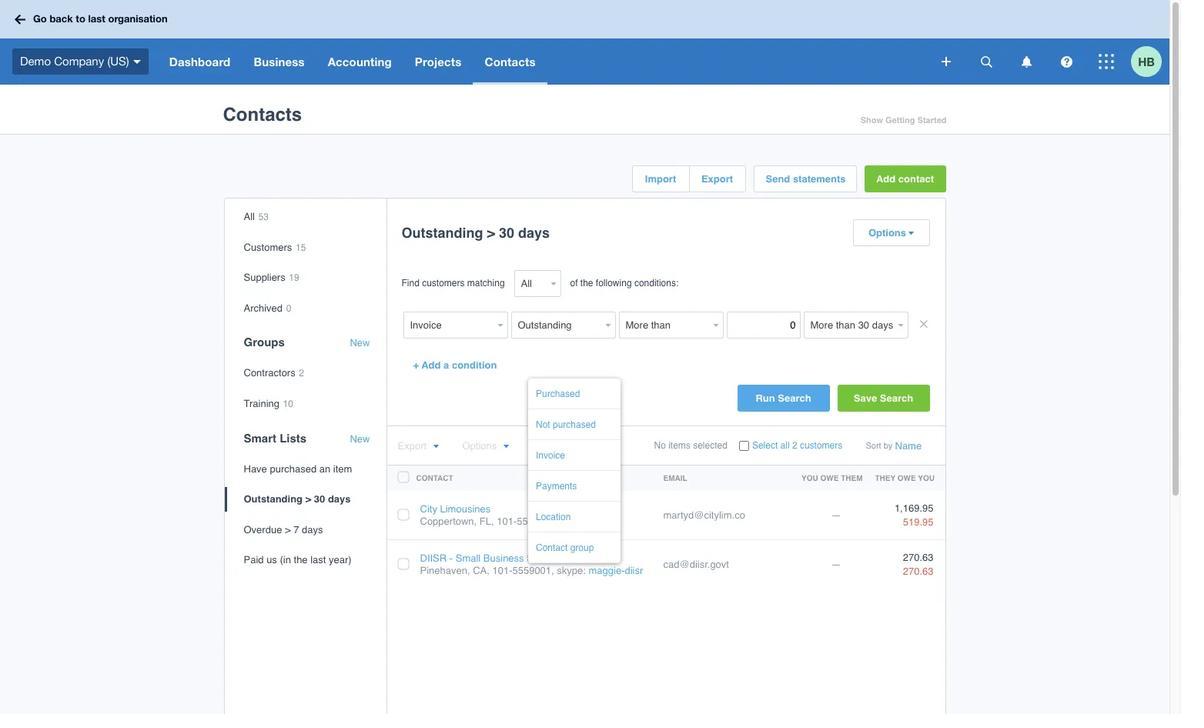 Task type: vqa. For each thing, say whether or not it's contained in the screenshot.
the rightmost Cancel
no



Task type: describe. For each thing, give the bounding box(es) containing it.
not purchased link
[[536, 420, 598, 431]]

1 horizontal spatial days
[[328, 494, 351, 506]]

to
[[76, 13, 85, 25]]

sort by name
[[866, 441, 922, 452]]

show
[[861, 116, 884, 126]]

new link for groups
[[350, 338, 370, 350]]

1 vertical spatial 30
[[314, 494, 325, 506]]

101- inside diisr - small business services pinehaven, ca, 101-5559001, skype: maggie-diisr
[[493, 565, 513, 577]]

0 horizontal spatial svg image
[[942, 57, 951, 66]]

maggie-
[[589, 565, 625, 577]]

statements
[[793, 173, 846, 185]]

contact
[[536, 543, 568, 554]]

diisr - small business services link
[[420, 553, 566, 565]]

business inside dropdown button
[[254, 55, 305, 69]]

0 horizontal spatial outstanding
[[244, 494, 303, 506]]

find customers matching
[[402, 278, 505, 289]]

business button
[[242, 39, 316, 85]]

by
[[884, 441, 893, 451]]

7
[[294, 524, 299, 536]]

el image for options
[[503, 445, 510, 450]]

import button
[[633, 166, 689, 192]]

demo company (us) button
[[0, 39, 158, 85]]

all
[[781, 441, 790, 451]]

2 inside contractors 2
[[299, 369, 304, 379]]

(in
[[280, 555, 291, 567]]

go
[[33, 13, 47, 25]]

1 vertical spatial add
[[422, 360, 441, 371]]

training
[[244, 398, 280, 410]]

city limousines coppertown, fl, 101-5554001
[[420, 504, 556, 527]]

2 you from the left
[[919, 474, 935, 483]]

ca,
[[473, 565, 490, 577]]

-
[[450, 553, 453, 565]]

purchased for not
[[553, 420, 596, 431]]

19
[[289, 273, 299, 284]]

options button for email
[[463, 441, 510, 452]]

smart lists
[[244, 432, 307, 445]]

contact
[[416, 474, 454, 483]]

— for 270.63
[[832, 559, 842, 571]]

contact group link
[[536, 543, 598, 554]]

overdue
[[244, 524, 282, 536]]

getting
[[886, 116, 916, 126]]

projects button
[[404, 39, 473, 85]]

0 vertical spatial the
[[581, 278, 594, 289]]

year)
[[329, 555, 352, 567]]

send
[[766, 173, 791, 185]]

navigation containing dashboard
[[158, 39, 931, 85]]

1 270.63 from the top
[[904, 552, 934, 564]]

not
[[536, 420, 551, 431]]

dashboard
[[169, 55, 231, 69]]

diisr
[[625, 565, 644, 577]]

selected
[[694, 441, 728, 451]]

lists
[[280, 432, 307, 445]]

0 vertical spatial outstanding > 30 days
[[402, 225, 550, 241]]

you owe them
[[802, 474, 863, 483]]

run search
[[756, 393, 812, 404]]

diisr - small business services pinehaven, ca, 101-5559001, skype: maggie-diisr
[[420, 553, 644, 577]]

add contact button
[[865, 166, 946, 193]]

owe for they
[[898, 474, 917, 483]]

0 vertical spatial outstanding
[[402, 225, 483, 241]]

city
[[420, 504, 438, 515]]

contractors 2
[[244, 368, 304, 379]]

edit
[[533, 441, 550, 452]]

archived
[[244, 303, 283, 314]]

all
[[244, 211, 255, 223]]

search for run search
[[778, 393, 812, 404]]

new link for smart lists
[[350, 433, 370, 445]]

suppliers 19
[[244, 272, 299, 284]]

accounting
[[328, 55, 392, 69]]

cad@diisr.govt
[[664, 559, 730, 571]]

go back to last organisation link
[[9, 6, 177, 33]]

select all 2 customers
[[753, 441, 843, 451]]

519.95
[[904, 517, 934, 529]]

select
[[753, 441, 778, 451]]

2 vertical spatial >
[[285, 524, 291, 536]]

name
[[896, 441, 922, 452]]

following
[[596, 278, 632, 289]]

small
[[456, 553, 481, 565]]

contacts button
[[473, 39, 548, 85]]

company
[[54, 55, 104, 68]]

show getting started
[[861, 116, 947, 126]]

1 horizontal spatial 30
[[499, 225, 515, 241]]

paid
[[244, 555, 264, 567]]

conditions:
[[635, 278, 679, 289]]

purchased for have
[[270, 463, 317, 475]]

groups
[[244, 336, 285, 349]]

training 10
[[244, 398, 294, 410]]

send statements button
[[755, 166, 856, 192]]

options for email
[[463, 441, 497, 452]]

smart
[[244, 432, 277, 445]]

item
[[333, 463, 352, 475]]

options button for of the following conditions:
[[854, 220, 930, 246]]



Task type: locate. For each thing, give the bounding box(es) containing it.
1 horizontal spatial options
[[869, 227, 907, 239]]

export up the contact
[[398, 441, 427, 452]]

0 horizontal spatial search
[[778, 393, 812, 404]]

0 vertical spatial export
[[702, 173, 734, 185]]

1 vertical spatial new
[[350, 433, 370, 445]]

location link
[[536, 512, 598, 523]]

0 horizontal spatial days
[[302, 524, 323, 536]]

1 horizontal spatial el image
[[503, 445, 510, 450]]

30 up matching
[[499, 225, 515, 241]]

1 vertical spatial days
[[328, 494, 351, 506]]

1 vertical spatial >
[[306, 494, 311, 506]]

1 horizontal spatial last
[[311, 555, 326, 567]]

0 vertical spatial new
[[350, 338, 370, 349]]

you down select all 2 customers
[[802, 474, 819, 483]]

10
[[283, 399, 294, 410]]

search inside button
[[778, 393, 812, 404]]

items
[[669, 441, 691, 451]]

1 vertical spatial business
[[484, 553, 524, 565]]

search
[[778, 393, 812, 404], [880, 393, 914, 404]]

overdue > 7 days
[[244, 524, 323, 536]]

search right save
[[880, 393, 914, 404]]

payments link
[[536, 482, 598, 493]]

2 new link from the top
[[350, 433, 370, 445]]

el image for export
[[433, 445, 439, 450]]

1 horizontal spatial contacts
[[485, 55, 536, 69]]

1,169.95
[[895, 503, 934, 514]]

import
[[645, 173, 677, 185]]

1 horizontal spatial add
[[877, 173, 896, 185]]

email
[[664, 474, 688, 483]]

new for groups
[[350, 338, 370, 349]]

0 horizontal spatial 30
[[314, 494, 325, 506]]

All text field
[[514, 270, 547, 297]]

invoice link
[[536, 451, 598, 462]]

us
[[267, 555, 277, 567]]

1 vertical spatial export button
[[398, 441, 439, 452]]

0 vertical spatial business
[[254, 55, 305, 69]]

outstanding
[[402, 225, 483, 241], [244, 494, 303, 506]]

add right +
[[422, 360, 441, 371]]

2 horizontal spatial days
[[519, 225, 550, 241]]

contacts down business dropdown button
[[223, 104, 302, 126]]

0 vertical spatial add
[[877, 173, 896, 185]]

the
[[581, 278, 594, 289], [294, 555, 308, 567]]

0 vertical spatial last
[[88, 13, 105, 25]]

1 new link from the top
[[350, 338, 370, 350]]

days
[[519, 225, 550, 241], [328, 494, 351, 506], [302, 524, 323, 536]]

0 vertical spatial options button
[[854, 220, 930, 246]]

> up matching
[[487, 225, 495, 241]]

0 vertical spatial 30
[[499, 225, 515, 241]]

0 horizontal spatial options
[[463, 441, 497, 452]]

save
[[854, 393, 878, 404]]

owe right they
[[898, 474, 917, 483]]

export
[[702, 173, 734, 185], [398, 441, 427, 452]]

coppertown,
[[420, 516, 477, 527]]

0 horizontal spatial last
[[88, 13, 105, 25]]

0 horizontal spatial 2
[[299, 369, 304, 379]]

payments
[[536, 482, 577, 492]]

city limousines link
[[420, 504, 491, 515]]

they owe you
[[876, 474, 935, 483]]

not purchased
[[536, 420, 596, 431]]

30 down an
[[314, 494, 325, 506]]

all 53
[[244, 211, 269, 223]]

2
[[299, 369, 304, 379], [793, 441, 798, 451]]

0 horizontal spatial the
[[294, 555, 308, 567]]

2 search from the left
[[880, 393, 914, 404]]

None text field
[[403, 312, 494, 339], [619, 312, 710, 339], [804, 312, 895, 339], [403, 312, 494, 339], [619, 312, 710, 339], [804, 312, 895, 339]]

svg image inside the demo company (us) popup button
[[133, 60, 141, 64]]

1 horizontal spatial svg image
[[981, 56, 993, 67]]

0 horizontal spatial export button
[[398, 441, 439, 452]]

Outstanding text field
[[511, 312, 602, 339]]

> left 7
[[285, 524, 291, 536]]

days down item on the left
[[328, 494, 351, 506]]

1 horizontal spatial export button
[[690, 166, 745, 192]]

navigation
[[158, 39, 931, 85]]

1 horizontal spatial search
[[880, 393, 914, 404]]

diisr
[[420, 553, 447, 565]]

outstanding > 30 days up matching
[[402, 225, 550, 241]]

contact
[[899, 173, 935, 185]]

purchased
[[536, 389, 580, 400]]

of the following conditions:
[[571, 278, 679, 289]]

new link
[[350, 338, 370, 350], [350, 433, 370, 445]]

1 horizontal spatial purchased
[[553, 420, 596, 431]]

0 vertical spatial contacts
[[485, 55, 536, 69]]

0 vertical spatial —
[[832, 510, 842, 521]]

0 horizontal spatial >
[[285, 524, 291, 536]]

1 horizontal spatial >
[[306, 494, 311, 506]]

svg image
[[981, 56, 993, 67], [1061, 56, 1073, 67], [942, 57, 951, 66]]

suppliers
[[244, 272, 286, 284]]

1 vertical spatial purchased
[[270, 463, 317, 475]]

maggie-diisr link
[[589, 565, 644, 577]]

condition
[[452, 360, 497, 371]]

contacts right projects
[[485, 55, 536, 69]]

1 vertical spatial outstanding > 30 days
[[244, 494, 351, 506]]

> down have purchased an item
[[306, 494, 311, 506]]

1 vertical spatial contacts
[[223, 104, 302, 126]]

0 horizontal spatial you
[[802, 474, 819, 483]]

0 horizontal spatial business
[[254, 55, 305, 69]]

accounting button
[[316, 39, 404, 85]]

101- right fl,
[[497, 516, 517, 527]]

options left el image
[[869, 227, 907, 239]]

0 vertical spatial purchased
[[553, 420, 596, 431]]

save search
[[854, 393, 914, 404]]

outstanding > 30 days down have purchased an item
[[244, 494, 351, 506]]

you up 1,169.95
[[919, 474, 935, 483]]

2 owe from the left
[[898, 474, 917, 483]]

contractors
[[244, 368, 296, 379]]

no
[[654, 441, 666, 451]]

1 owe from the left
[[821, 474, 839, 483]]

last left year)
[[311, 555, 326, 567]]

export button up the contact
[[398, 441, 439, 452]]

53
[[259, 212, 269, 223]]

2 right contractors
[[299, 369, 304, 379]]

0 horizontal spatial options button
[[463, 441, 510, 452]]

search for save search
[[880, 393, 914, 404]]

el image up the contact
[[433, 445, 439, 450]]

1 vertical spatial outstanding
[[244, 494, 303, 506]]

0 horizontal spatial purchased
[[270, 463, 317, 475]]

started
[[918, 116, 947, 126]]

business
[[254, 55, 305, 69], [484, 553, 524, 565]]

invoice
[[536, 451, 566, 461]]

edit button
[[533, 441, 550, 452]]

0 vertical spatial >
[[487, 225, 495, 241]]

contact group
[[536, 543, 594, 554]]

2 — from the top
[[832, 559, 842, 571]]

find
[[402, 278, 420, 289]]

0 horizontal spatial contacts
[[223, 104, 302, 126]]

1 vertical spatial 2
[[793, 441, 798, 451]]

0 horizontal spatial customers
[[422, 278, 465, 289]]

customers right find
[[422, 278, 465, 289]]

customers 15
[[244, 242, 306, 253]]

1,169.95 519.95
[[895, 503, 934, 529]]

banner
[[0, 0, 1170, 85]]

no items selected
[[654, 441, 728, 451]]

+ add a condition
[[413, 360, 497, 371]]

owe for you
[[821, 474, 839, 483]]

2 right all
[[793, 441, 798, 451]]

hb
[[1139, 54, 1156, 68]]

el image
[[433, 445, 439, 450], [503, 445, 510, 450]]

the right (in
[[294, 555, 308, 567]]

purchased right not on the bottom of the page
[[553, 420, 596, 431]]

days right 7
[[302, 524, 323, 536]]

sort
[[866, 441, 882, 451]]

a
[[444, 360, 449, 371]]

0 horizontal spatial add
[[422, 360, 441, 371]]

they
[[876, 474, 896, 483]]

svg image
[[15, 14, 25, 24], [1099, 54, 1115, 69], [1022, 56, 1032, 67], [133, 60, 141, 64]]

1 vertical spatial 270.63
[[904, 566, 934, 578]]

options button down the add contact button
[[854, 220, 930, 246]]

2 vertical spatial days
[[302, 524, 323, 536]]

101-
[[497, 516, 517, 527], [493, 565, 513, 577]]

0 vertical spatial days
[[519, 225, 550, 241]]

1 new from the top
[[350, 338, 370, 349]]

go back to last organisation
[[33, 13, 168, 25]]

1 horizontal spatial outstanding
[[402, 225, 483, 241]]

1 vertical spatial options button
[[463, 441, 510, 452]]

1 vertical spatial customers
[[800, 441, 843, 451]]

options for of the following conditions:
[[869, 227, 907, 239]]

5554001
[[517, 516, 556, 527]]

new for smart lists
[[350, 433, 370, 445]]

el image left edit button
[[503, 445, 510, 450]]

export button right import button
[[690, 166, 745, 192]]

1 vertical spatial new link
[[350, 433, 370, 445]]

them
[[841, 474, 863, 483]]

back
[[50, 13, 73, 25]]

purchased down lists
[[270, 463, 317, 475]]

1 vertical spatial —
[[832, 559, 842, 571]]

1 horizontal spatial options button
[[854, 220, 930, 246]]

matching
[[468, 278, 505, 289]]

pinehaven,
[[420, 565, 470, 577]]

organisation
[[108, 13, 168, 25]]

customers up you owe them at right bottom
[[800, 441, 843, 451]]

outstanding up "overdue > 7 days"
[[244, 494, 303, 506]]

0 vertical spatial export button
[[690, 166, 745, 192]]

options button
[[854, 220, 930, 246], [463, 441, 510, 452]]

1 vertical spatial 101-
[[493, 565, 513, 577]]

options button left edit button
[[463, 441, 510, 452]]

svg image inside the "go back to last organisation" link
[[15, 14, 25, 24]]

5559001,
[[513, 565, 554, 577]]

101- inside city limousines coppertown, fl, 101-5554001
[[497, 516, 517, 527]]

martyd@citylim.co
[[664, 510, 746, 521]]

0 vertical spatial customers
[[422, 278, 465, 289]]

1 search from the left
[[778, 393, 812, 404]]

the right of
[[581, 278, 594, 289]]

banner containing hb
[[0, 0, 1170, 85]]

contacts inside dropdown button
[[485, 55, 536, 69]]

0 vertical spatial new link
[[350, 338, 370, 350]]

outstanding > 30 days
[[402, 225, 550, 241], [244, 494, 351, 506]]

1 vertical spatial last
[[311, 555, 326, 567]]

1 you from the left
[[802, 474, 819, 483]]

name button
[[896, 441, 922, 452]]

paid us (in the last year)
[[244, 555, 352, 567]]

0 horizontal spatial el image
[[433, 445, 439, 450]]

purchased
[[553, 420, 596, 431], [270, 463, 317, 475]]

0 vertical spatial 2
[[299, 369, 304, 379]]

2 new from the top
[[350, 433, 370, 445]]

1 horizontal spatial owe
[[898, 474, 917, 483]]

an
[[320, 463, 331, 475]]

15
[[296, 242, 306, 253]]

days up all text field
[[519, 225, 550, 241]]

2 el image from the left
[[503, 445, 510, 450]]

1 vertical spatial the
[[294, 555, 308, 567]]

+ add a condition button
[[402, 352, 509, 379]]

export right import button
[[702, 173, 734, 185]]

1 vertical spatial export
[[398, 441, 427, 452]]

+
[[413, 360, 419, 371]]

270.63 270.63
[[904, 552, 934, 578]]

business inside diisr - small business services pinehaven, ca, 101-5559001, skype: maggie-diisr
[[484, 553, 524, 565]]

0 horizontal spatial outstanding > 30 days
[[244, 494, 351, 506]]

options left edit
[[463, 441, 497, 452]]

1 el image from the left
[[433, 445, 439, 450]]

1 horizontal spatial export
[[702, 173, 734, 185]]

0 vertical spatial 270.63
[[904, 552, 934, 564]]

None checkbox
[[740, 442, 750, 452]]

1 horizontal spatial you
[[919, 474, 935, 483]]

1 horizontal spatial outstanding > 30 days
[[402, 225, 550, 241]]

1 — from the top
[[832, 510, 842, 521]]

1 horizontal spatial business
[[484, 553, 524, 565]]

group
[[571, 543, 594, 554]]

hb button
[[1132, 39, 1170, 85]]

0 horizontal spatial export
[[398, 441, 427, 452]]

you
[[802, 474, 819, 483], [919, 474, 935, 483]]

2 horizontal spatial svg image
[[1061, 56, 1073, 67]]

0
[[286, 303, 292, 314]]

0 vertical spatial options
[[869, 227, 907, 239]]

run
[[756, 393, 776, 404]]

last right to
[[88, 13, 105, 25]]

1 vertical spatial options
[[463, 441, 497, 452]]

owe left the them
[[821, 474, 839, 483]]

None text field
[[727, 312, 801, 339]]

0 horizontal spatial owe
[[821, 474, 839, 483]]

skype:
[[557, 565, 586, 577]]

search right run
[[778, 393, 812, 404]]

2 270.63 from the top
[[904, 566, 934, 578]]

1 horizontal spatial customers
[[800, 441, 843, 451]]

2 horizontal spatial >
[[487, 225, 495, 241]]

el image
[[908, 231, 915, 237]]

add left contact
[[877, 173, 896, 185]]

1 horizontal spatial the
[[581, 278, 594, 289]]

save search button
[[838, 385, 930, 412]]

customers
[[244, 242, 292, 253]]

1 horizontal spatial 2
[[793, 441, 798, 451]]

outstanding up find customers matching at the top
[[402, 225, 483, 241]]

101- down diisr - small business services link
[[493, 565, 513, 577]]

search inside button
[[880, 393, 914, 404]]

services
[[527, 553, 566, 565]]

— for 1,169.95
[[832, 510, 842, 521]]

0 vertical spatial 101-
[[497, 516, 517, 527]]



